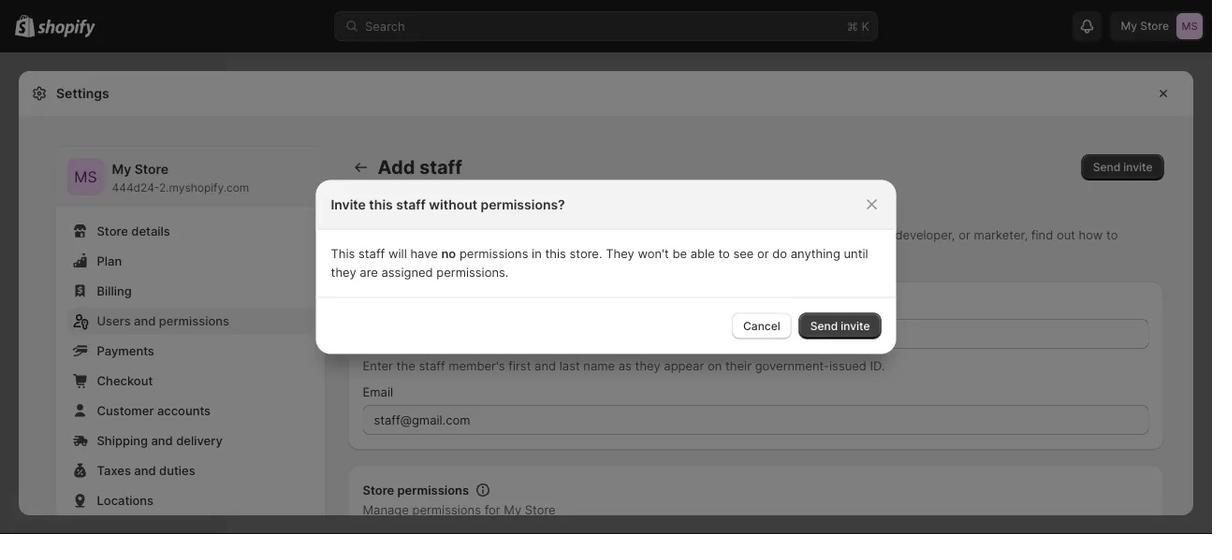 Task type: locate. For each thing, give the bounding box(es) containing it.
0 vertical spatial send invite button
[[1082, 154, 1164, 181]]

1 horizontal spatial they
[[635, 359, 661, 373]]

ms button
[[67, 158, 104, 196]]

enter the staff member's first and last name as they appear on their government-issued id.
[[363, 359, 885, 373]]

store.
[[570, 247, 603, 261]]

assigned
[[382, 265, 433, 280]]

send invite inside invite this staff without permissions? dialog
[[811, 319, 870, 333]]

issued
[[830, 359, 867, 373]]

staff inside "staff give staff access to your store by sending them an invitation. if you're working with a designer, developer, or marketer, find out how to give collaborator access to your store ."
[[377, 228, 404, 242]]

2.myshopify.com
[[159, 181, 249, 195]]

to
[[451, 228, 462, 242], [1107, 228, 1118, 242], [491, 246, 503, 261], [719, 247, 730, 261]]

store up 444d24-
[[135, 162, 169, 177]]

or left marketer,
[[959, 228, 971, 242]]

send up how
[[1093, 161, 1121, 174]]

users and permissions link
[[67, 308, 314, 334]]

store
[[135, 162, 169, 177], [97, 224, 128, 238], [363, 483, 394, 498], [525, 503, 556, 517]]

and right taxes
[[134, 463, 156, 478]]

1 horizontal spatial send
[[1093, 161, 1121, 174]]

0 vertical spatial or
[[959, 228, 971, 242]]

to left see
[[719, 247, 730, 261]]

have
[[410, 247, 438, 261]]

billing link
[[67, 278, 314, 304]]

send invite button up the issued
[[799, 313, 882, 339]]

1 horizontal spatial access
[[448, 246, 488, 261]]

1 vertical spatial they
[[635, 359, 661, 373]]

your
[[466, 228, 491, 242], [506, 246, 532, 261]]

1 horizontal spatial or
[[959, 228, 971, 242]]

1 horizontal spatial invite
[[1124, 161, 1153, 174]]

0 horizontal spatial send invite
[[811, 319, 870, 333]]

and down customer accounts
[[151, 434, 173, 448]]

billing
[[97, 284, 132, 298]]

my
[[112, 162, 131, 177], [504, 503, 522, 517]]

with
[[801, 228, 826, 242]]

send invite inside settings dialog
[[1093, 161, 1153, 174]]

1 horizontal spatial store
[[535, 246, 565, 261]]

0 horizontal spatial your
[[466, 228, 491, 242]]

your up give collaborator access to your store link
[[466, 228, 491, 242]]

0 horizontal spatial access
[[407, 228, 447, 242]]

them
[[594, 228, 623, 242]]

or inside permissions in this store. they won't be able to see or do anything until they are assigned permissions.
[[758, 247, 769, 261]]

store left by
[[495, 228, 524, 242]]

if
[[703, 228, 711, 242]]

1 vertical spatial my
[[504, 503, 522, 517]]

invite inside dialog
[[841, 319, 870, 333]]

my up 444d24-
[[112, 162, 131, 177]]

permissions in this store. they won't be able to see or do anything until they are assigned permissions.
[[331, 247, 868, 280]]

staff
[[348, 205, 379, 220]]

see
[[734, 247, 754, 261]]

staff down the "add staff"
[[396, 197, 426, 213]]

accounts
[[157, 404, 211, 418]]

store up the plan
[[97, 224, 128, 238]]

1 vertical spatial send
[[811, 319, 838, 333]]

my right for
[[504, 503, 522, 517]]

invite this staff without permissions?
[[331, 197, 565, 213]]

staff up invite this staff without permissions?
[[419, 156, 463, 179]]

⌘
[[847, 19, 858, 33]]

1 vertical spatial or
[[758, 247, 769, 261]]

plan link
[[67, 248, 314, 274]]

store down by
[[535, 246, 565, 261]]

an
[[627, 228, 641, 242]]

permissions.
[[437, 265, 509, 280]]

and
[[134, 314, 156, 328], [535, 359, 556, 373], [151, 434, 173, 448], [134, 463, 156, 478]]

staff up this staff will have no
[[377, 228, 404, 242]]

won't
[[638, 247, 669, 261]]

0 vertical spatial they
[[331, 265, 356, 280]]

access
[[407, 228, 447, 242], [448, 246, 488, 261]]

0 horizontal spatial this
[[369, 197, 393, 213]]

plan
[[97, 254, 122, 268]]

they inside permissions in this store. they won't be able to see or do anything until they are assigned permissions.
[[331, 265, 356, 280]]

no
[[441, 247, 456, 261]]

locations
[[97, 493, 154, 508]]

email
[[363, 385, 393, 399]]

0 horizontal spatial they
[[331, 265, 356, 280]]

your left in
[[506, 246, 532, 261]]

access up have
[[407, 228, 447, 242]]

permissions down "billing" link on the bottom
[[159, 314, 229, 328]]

0 horizontal spatial my
[[112, 162, 131, 177]]

send invite up the issued
[[811, 319, 870, 333]]

1 vertical spatial send invite button
[[799, 313, 882, 339]]

and for permissions
[[134, 314, 156, 328]]

send inside invite this staff without permissions? dialog
[[811, 319, 838, 333]]

staff for access
[[377, 228, 404, 242]]

0 vertical spatial send invite
[[1093, 161, 1153, 174]]

0 vertical spatial my
[[112, 162, 131, 177]]

invite inside settings dialog
[[1124, 161, 1153, 174]]

they down this
[[331, 265, 356, 280]]

0 horizontal spatial send
[[811, 319, 838, 333]]

0 vertical spatial send
[[1093, 161, 1121, 174]]

manage permissions for my store
[[363, 503, 556, 517]]

1 vertical spatial this
[[545, 247, 566, 261]]

1 horizontal spatial my
[[504, 503, 522, 517]]

developer,
[[896, 228, 955, 242]]

send invite button inside invite this staff without permissions? dialog
[[799, 313, 882, 339]]

on
[[708, 359, 722, 373]]

staff for member's
[[419, 359, 445, 373]]

and inside "link"
[[134, 314, 156, 328]]

checkout
[[97, 374, 153, 388]]

1 vertical spatial send invite
[[811, 319, 870, 333]]

send inside settings dialog
[[1093, 161, 1121, 174]]

and right users
[[134, 314, 156, 328]]

duties
[[159, 463, 195, 478]]

payments
[[97, 344, 154, 358]]

add staff
[[378, 156, 463, 179]]

staff right 'the'
[[419, 359, 445, 373]]

0 horizontal spatial or
[[758, 247, 769, 261]]

⌘ k
[[847, 19, 870, 33]]

0 horizontal spatial invite
[[841, 319, 870, 333]]

out
[[1057, 228, 1076, 242]]

permissions
[[460, 247, 528, 261], [159, 314, 229, 328], [397, 483, 469, 498], [412, 503, 481, 517]]

invite for send invite button within invite this staff without permissions? dialog
[[841, 319, 870, 333]]

1 vertical spatial store
[[535, 246, 565, 261]]

this staff will have no
[[331, 247, 456, 261]]

by
[[527, 228, 542, 242]]

0 vertical spatial your
[[466, 228, 491, 242]]

taxes and duties
[[97, 463, 195, 478]]

0 horizontal spatial send invite button
[[799, 313, 882, 339]]

send down name
[[811, 319, 838, 333]]

member's
[[449, 359, 505, 373]]

this right invite
[[369, 197, 393, 213]]

1 vertical spatial access
[[448, 246, 488, 261]]

this inside permissions in this store. they won't be able to see or do anything until they are assigned permissions.
[[545, 247, 566, 261]]

this right in
[[545, 247, 566, 261]]

appear
[[664, 359, 704, 373]]

1 horizontal spatial your
[[506, 246, 532, 261]]

1 horizontal spatial send invite
[[1093, 161, 1153, 174]]

send
[[1093, 161, 1121, 174], [811, 319, 838, 333]]

customer
[[97, 404, 154, 418]]

store
[[495, 228, 524, 242], [535, 246, 565, 261]]

they
[[331, 265, 356, 280], [635, 359, 661, 373]]

shipping and delivery
[[97, 434, 223, 448]]

as
[[619, 359, 632, 373]]

1 horizontal spatial this
[[545, 247, 566, 261]]

users and permissions
[[97, 314, 229, 328]]

this
[[369, 197, 393, 213], [545, 247, 566, 261]]

a
[[829, 228, 836, 242]]

invite for right send invite button
[[1124, 161, 1153, 174]]

permissions inside "link"
[[159, 314, 229, 328]]

0 vertical spatial invite
[[1124, 161, 1153, 174]]

able
[[691, 247, 715, 261]]

1 vertical spatial invite
[[841, 319, 870, 333]]

send invite up how
[[1093, 161, 1153, 174]]

permissions up permissions.
[[460, 247, 528, 261]]

0 vertical spatial store
[[495, 228, 524, 242]]

or left do
[[758, 247, 769, 261]]

staff up the are at the left
[[359, 247, 385, 261]]

my inside my store 444d24-2.myshopify.com
[[112, 162, 131, 177]]

working
[[752, 228, 798, 242]]

they right 'as'
[[635, 359, 661, 373]]

access up permissions.
[[448, 246, 488, 261]]

send invite button up how
[[1082, 154, 1164, 181]]



Task type: vqa. For each thing, say whether or not it's contained in the screenshot.
MS button
yes



Task type: describe. For each thing, give the bounding box(es) containing it.
name
[[788, 299, 821, 313]]

permissions down store permissions
[[412, 503, 481, 517]]

details
[[131, 224, 170, 238]]

invitation.
[[644, 228, 700, 242]]

payments link
[[67, 338, 314, 364]]

you're
[[714, 228, 749, 242]]

to right how
[[1107, 228, 1118, 242]]

permissions up manage permissions for my store
[[397, 483, 469, 498]]

id.
[[870, 359, 885, 373]]

cancel button
[[732, 313, 792, 339]]

search
[[365, 19, 405, 33]]

designer,
[[839, 228, 892, 242]]

cancel
[[743, 319, 781, 333]]

they inside settings dialog
[[635, 359, 661, 373]]

0 horizontal spatial store
[[495, 228, 524, 242]]

to inside permissions in this store. they won't be able to see or do anything until they are assigned permissions.
[[719, 247, 730, 261]]

permissions?
[[481, 197, 565, 213]]

invite this staff without permissions? dialog
[[0, 180, 1212, 354]]

taxes
[[97, 463, 131, 478]]

taxes and duties link
[[67, 458, 314, 484]]

first
[[509, 359, 531, 373]]

give
[[348, 246, 372, 261]]

0 vertical spatial access
[[407, 228, 447, 242]]

shop settings menu element
[[56, 147, 325, 535]]

store details link
[[67, 218, 314, 244]]

send for send invite button within invite this staff without permissions? dialog
[[811, 319, 838, 333]]

or inside "staff give staff access to your store by sending them an invitation. if you're working with a designer, developer, or marketer, find out how to give collaborator access to your store ."
[[959, 228, 971, 242]]

their
[[726, 359, 752, 373]]

without
[[429, 197, 478, 213]]

send for right send invite button
[[1093, 161, 1121, 174]]

sending
[[545, 228, 591, 242]]

and for duties
[[134, 463, 156, 478]]

customer accounts
[[97, 404, 211, 418]]

to up permissions.
[[491, 246, 503, 261]]

enter
[[363, 359, 393, 373]]

1 horizontal spatial send invite button
[[1082, 154, 1164, 181]]

shipping
[[97, 434, 148, 448]]

government-
[[755, 359, 830, 373]]

store inside my store 444d24-2.myshopify.com
[[135, 162, 169, 177]]

delivery
[[176, 434, 223, 448]]

store permissions
[[363, 483, 469, 498]]

customer accounts link
[[67, 398, 314, 424]]

store up manage
[[363, 483, 394, 498]]

.
[[565, 246, 568, 261]]

name
[[584, 359, 615, 373]]

my store 444d24-2.myshopify.com
[[112, 162, 249, 195]]

collaborator
[[375, 246, 444, 261]]

they
[[606, 247, 635, 261]]

find
[[1032, 228, 1054, 242]]

be
[[673, 247, 687, 261]]

marketer,
[[974, 228, 1028, 242]]

anything
[[791, 247, 841, 261]]

invite
[[331, 197, 366, 213]]

last
[[560, 359, 580, 373]]

444d24-
[[112, 181, 159, 195]]

store right for
[[525, 503, 556, 517]]

users
[[97, 314, 131, 328]]

add
[[378, 156, 415, 179]]

for
[[485, 503, 501, 517]]

give
[[348, 228, 374, 242]]

to up give collaborator access to your store link
[[451, 228, 462, 242]]

last name
[[760, 299, 821, 313]]

permissions inside permissions in this store. they won't be able to see or do anything until they are assigned permissions.
[[460, 247, 528, 261]]

settings dialog
[[19, 71, 1194, 535]]

settings
[[56, 86, 109, 102]]

send invite for send invite button within invite this staff without permissions? dialog
[[811, 319, 870, 333]]

in
[[532, 247, 542, 261]]

1 vertical spatial your
[[506, 246, 532, 261]]

shopify image
[[38, 19, 96, 38]]

and for delivery
[[151, 434, 173, 448]]

are
[[360, 265, 378, 280]]

the
[[397, 359, 415, 373]]

send invite for right send invite button
[[1093, 161, 1153, 174]]

staff for without
[[396, 197, 426, 213]]

0 vertical spatial this
[[369, 197, 393, 213]]

staff give staff access to your store by sending them an invitation. if you're working with a designer, developer, or marketer, find out how to give collaborator access to your store .
[[348, 205, 1118, 261]]

store details
[[97, 224, 170, 238]]

last
[[760, 299, 784, 313]]

k
[[862, 19, 870, 33]]

give collaborator access to your store link
[[348, 246, 565, 261]]

checkout link
[[67, 368, 314, 394]]

my store image
[[67, 158, 104, 196]]

how
[[1079, 228, 1103, 242]]

manage
[[363, 503, 409, 517]]

do
[[773, 247, 788, 261]]

shipping and delivery link
[[67, 428, 314, 454]]

locations link
[[67, 488, 314, 514]]

will
[[389, 247, 407, 261]]

and left the last
[[535, 359, 556, 373]]



